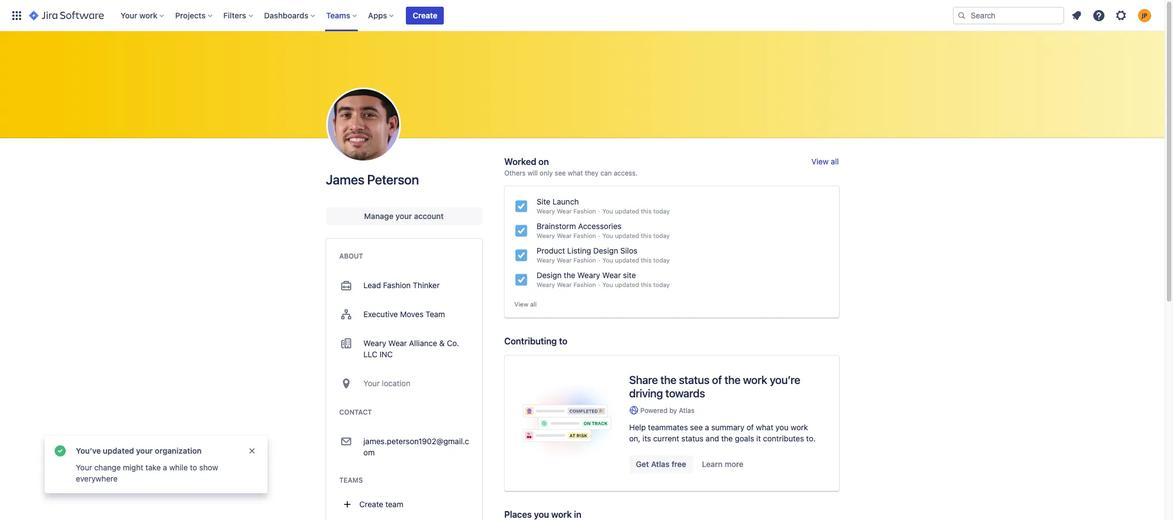 Task type: vqa. For each thing, say whether or not it's contained in the screenshot.
what inside the Help teammates see a summary of what you work on, its current status and the goals it contributes to.
yes



Task type: locate. For each thing, give the bounding box(es) containing it.
your right manage at the top left of the page
[[396, 211, 412, 221]]

primary element
[[7, 0, 953, 31]]

3 you from the top
[[603, 257, 614, 264]]

wear down design the weary wear site
[[557, 281, 572, 288]]

organization
[[155, 446, 202, 456]]

projects button
[[172, 6, 217, 24]]

a
[[705, 423, 710, 432], [163, 463, 167, 473]]

0 vertical spatial to
[[559, 336, 568, 346]]

1 horizontal spatial you
[[776, 423, 789, 432]]

0 vertical spatial your
[[396, 211, 412, 221]]

atlas right get
[[651, 460, 670, 469]]

you up the accessories
[[603, 208, 614, 215]]

you right 'places'
[[534, 510, 549, 520]]

0 vertical spatial a
[[705, 423, 710, 432]]

design down product
[[537, 271, 562, 280]]

0 horizontal spatial create
[[360, 500, 384, 509]]

brainstorm accessories
[[537, 221, 622, 231]]

learn
[[702, 460, 723, 469]]

your inside your change might take a while to show everywhere
[[76, 463, 92, 473]]

wear up inc
[[389, 339, 407, 348]]

0 horizontal spatial all
[[530, 301, 537, 308]]

your profile and settings image
[[1139, 9, 1152, 22]]

of
[[712, 374, 722, 386], [747, 423, 754, 432]]

places you work in
[[505, 510, 582, 520]]

today for design the weary wear site
[[654, 281, 670, 288]]

1 weary wear fashion from the top
[[537, 208, 596, 215]]

to
[[559, 336, 568, 346], [190, 463, 197, 473]]

you inside 'help teammates see a summary of what you work on, its current status and the goals it contributes to.'
[[776, 423, 789, 432]]

filters button
[[220, 6, 258, 24]]

your work
[[121, 10, 157, 20]]

1 vertical spatial see
[[690, 423, 703, 432]]

others will only see what they can access.
[[505, 169, 638, 177]]

your for your work
[[121, 10, 137, 20]]

0 horizontal spatial atlas
[[651, 460, 670, 469]]

view all link
[[812, 157, 839, 166], [515, 300, 537, 309]]

your up take
[[136, 446, 153, 456]]

2 this from the top
[[641, 232, 652, 239]]

manage your account
[[364, 211, 444, 221]]

you for launch
[[603, 208, 614, 215]]

teams button
[[323, 6, 362, 24]]

weary wear fashion for the
[[537, 281, 596, 288]]

updated up the accessories
[[615, 208, 640, 215]]

you down the accessories
[[603, 232, 614, 239]]

2 vertical spatial your
[[76, 463, 92, 473]]

create button
[[406, 6, 444, 24]]

the inside 'help teammates see a summary of what you work on, its current status and the goals it contributes to.'
[[722, 434, 733, 443]]

1 vertical spatial atlas
[[651, 460, 670, 469]]

1 horizontal spatial of
[[747, 423, 754, 432]]

work left in
[[552, 510, 572, 520]]

fashion for brainstorm
[[574, 232, 596, 239]]

updated for brainstorm accessories
[[615, 232, 640, 239]]

settings image
[[1115, 9, 1129, 22]]

1 vertical spatial you
[[534, 510, 549, 520]]

your inside dropdown button
[[121, 10, 137, 20]]

create right apps popup button
[[413, 10, 438, 20]]

0 horizontal spatial of
[[712, 374, 722, 386]]

updated
[[615, 208, 640, 215], [615, 232, 640, 239], [615, 257, 640, 264], [615, 281, 640, 288], [103, 446, 134, 456]]

wear for launch
[[557, 208, 572, 215]]

thinker
[[413, 281, 440, 290]]

site
[[537, 197, 551, 206]]

2 you updated this today from the top
[[603, 232, 670, 239]]

updated up silos
[[615, 232, 640, 239]]

fashion down design the weary wear site
[[574, 281, 596, 288]]

fashion for site
[[574, 208, 596, 215]]

wear for accessories
[[557, 232, 572, 239]]

1 horizontal spatial create
[[413, 10, 438, 20]]

summary
[[712, 423, 745, 432]]

0 horizontal spatial to
[[190, 463, 197, 473]]

this for site launch
[[641, 208, 652, 215]]

0 horizontal spatial a
[[163, 463, 167, 473]]

1 horizontal spatial view
[[812, 157, 829, 166]]

0 vertical spatial create
[[413, 10, 438, 20]]

will
[[528, 169, 538, 177]]

get
[[636, 460, 649, 469]]

work inside 'help teammates see a summary of what you work on, its current status and the goals it contributes to.'
[[791, 423, 808, 432]]

0 vertical spatial all
[[831, 157, 839, 166]]

weary wear fashion down launch
[[537, 208, 596, 215]]

1 vertical spatial design
[[537, 271, 562, 280]]

the down listing
[[564, 271, 576, 280]]

1 horizontal spatial view all
[[812, 157, 839, 166]]

a right take
[[163, 463, 167, 473]]

you updated this today for site launch
[[603, 208, 670, 215]]

work left you're
[[743, 374, 768, 386]]

what
[[568, 169, 583, 177], [756, 423, 774, 432]]

you updated this today up the accessories
[[603, 208, 670, 215]]

see inside 'help teammates see a summary of what you work on, its current status and the goals it contributes to.'
[[690, 423, 703, 432]]

account
[[414, 211, 444, 221]]

2 weary wear fashion from the top
[[537, 232, 596, 239]]

1 horizontal spatial design
[[594, 246, 619, 256]]

teams up create team image
[[339, 476, 363, 485]]

1 vertical spatial all
[[530, 301, 537, 308]]

updated for design the weary wear site
[[615, 281, 640, 288]]

moves
[[400, 310, 424, 319]]

what inside 'help teammates see a summary of what you work on, its current status and the goals it contributes to.'
[[756, 423, 774, 432]]

1 vertical spatial view all link
[[515, 300, 537, 309]]

get atlas free
[[636, 460, 687, 469]]

llc
[[364, 350, 378, 359]]

you up contributes
[[776, 423, 789, 432]]

0 vertical spatial of
[[712, 374, 722, 386]]

about
[[339, 252, 363, 261]]

to.
[[807, 434, 816, 443]]

0 horizontal spatial view
[[515, 301, 529, 308]]

updated for product listing design silos
[[615, 257, 640, 264]]

4 this from the top
[[641, 281, 652, 288]]

0 vertical spatial design
[[594, 246, 619, 256]]

learn more
[[702, 460, 744, 469]]

all for left view all link
[[530, 301, 537, 308]]

fashion down product listing design silos
[[574, 257, 596, 264]]

wear for the
[[557, 281, 572, 288]]

1 today from the top
[[654, 208, 670, 215]]

0 vertical spatial status
[[679, 374, 710, 386]]

you're
[[770, 374, 801, 386]]

1 vertical spatial status
[[682, 434, 704, 443]]

today
[[654, 208, 670, 215], [654, 232, 670, 239], [654, 257, 670, 264], [654, 281, 670, 288]]

create left "team"
[[360, 500, 384, 509]]

create for create
[[413, 10, 438, 20]]

you updated this today down 'site' on the bottom of the page
[[603, 281, 670, 288]]

weary wear fashion
[[537, 208, 596, 215], [537, 232, 596, 239], [537, 257, 596, 264], [537, 281, 596, 288]]

1 horizontal spatial to
[[559, 336, 568, 346]]

1 this from the top
[[641, 208, 652, 215]]

work up to.
[[791, 423, 808, 432]]

you updated this today up silos
[[603, 232, 670, 239]]

2 today from the top
[[654, 232, 670, 239]]

1 you from the top
[[603, 208, 614, 215]]

work left projects in the top left of the page
[[139, 10, 157, 20]]

all
[[831, 157, 839, 166], [530, 301, 537, 308]]

1 horizontal spatial your
[[396, 211, 412, 221]]

create inside primary element
[[413, 10, 438, 20]]

and
[[706, 434, 719, 443]]

success image
[[54, 445, 67, 458]]

wear
[[557, 208, 572, 215], [557, 232, 572, 239], [557, 257, 572, 264], [603, 271, 621, 280], [557, 281, 572, 288], [389, 339, 407, 348]]

0 horizontal spatial what
[[568, 169, 583, 177]]

0 vertical spatial your
[[121, 10, 137, 20]]

0 vertical spatial view
[[812, 157, 829, 166]]

view
[[812, 157, 829, 166], [515, 301, 529, 308]]

4 weary wear fashion from the top
[[537, 281, 596, 288]]

create team button
[[339, 494, 469, 517]]

1 vertical spatial what
[[756, 423, 774, 432]]

1 horizontal spatial atlas
[[679, 407, 695, 415]]

0 horizontal spatial your
[[76, 463, 92, 473]]

design
[[594, 246, 619, 256], [537, 271, 562, 280]]

1 vertical spatial a
[[163, 463, 167, 473]]

4 today from the top
[[654, 281, 670, 288]]

others
[[505, 169, 526, 177]]

teams left "apps"
[[326, 10, 350, 20]]

wear down product
[[557, 257, 572, 264]]

what left they
[[568, 169, 583, 177]]

0 vertical spatial you
[[776, 423, 789, 432]]

they
[[585, 169, 599, 177]]

status up towards
[[679, 374, 710, 386]]

wear for listing
[[557, 257, 572, 264]]

0 vertical spatial teams
[[326, 10, 350, 20]]

1 horizontal spatial see
[[690, 423, 703, 432]]

today for site launch
[[654, 208, 670, 215]]

worked on
[[505, 157, 549, 167]]

1 horizontal spatial a
[[705, 423, 710, 432]]

to right contributing
[[559, 336, 568, 346]]

you updated this today for brainstorm accessories
[[603, 232, 670, 239]]

see right only
[[555, 169, 566, 177]]

1 horizontal spatial what
[[756, 423, 774, 432]]

3 weary wear fashion from the top
[[537, 257, 596, 264]]

wear left 'site' on the bottom of the page
[[603, 271, 621, 280]]

0 vertical spatial what
[[568, 169, 583, 177]]

to right while
[[190, 463, 197, 473]]

1 vertical spatial view all
[[515, 301, 537, 308]]

2 you from the top
[[603, 232, 614, 239]]

of up goals
[[747, 423, 754, 432]]

banner containing your work
[[0, 0, 1165, 31]]

location
[[382, 379, 411, 388]]

lead fashion thinker
[[364, 281, 440, 290]]

see right teammates
[[690, 423, 703, 432]]

1 horizontal spatial view all link
[[812, 157, 839, 166]]

4 you from the top
[[603, 281, 614, 288]]

fashion down brainstorm accessories
[[574, 232, 596, 239]]

updated down silos
[[615, 257, 640, 264]]

1 vertical spatial of
[[747, 423, 754, 432]]

product listing design silos
[[537, 246, 638, 256]]

fashion up brainstorm accessories
[[574, 208, 596, 215]]

3 this from the top
[[641, 257, 652, 264]]

updated down 'site' on the bottom of the page
[[615, 281, 640, 288]]

a up "and"
[[705, 423, 710, 432]]

co.
[[447, 339, 459, 348]]

of up powered by atlas link on the right
[[712, 374, 722, 386]]

atlas
[[679, 407, 695, 415], [651, 460, 670, 469]]

teammates
[[648, 423, 688, 432]]

weary wear fashion for launch
[[537, 208, 596, 215]]

accessories
[[578, 221, 622, 231]]

on
[[539, 157, 549, 167]]

site launch
[[537, 197, 579, 206]]

wear down launch
[[557, 208, 572, 215]]

weary wear fashion for listing
[[537, 257, 596, 264]]

atlas image
[[630, 406, 638, 415]]

james
[[326, 172, 365, 187]]

the up towards
[[661, 374, 677, 386]]

weary wear fashion down brainstorm
[[537, 232, 596, 239]]

weary wear fashion down listing
[[537, 257, 596, 264]]

view all
[[812, 157, 839, 166], [515, 301, 537, 308]]

1 you updated this today from the top
[[603, 208, 670, 215]]

4 you updated this today from the top
[[603, 281, 670, 288]]

3 you updated this today from the top
[[603, 257, 670, 264]]

james.peterson1902@gmail.c om
[[364, 437, 469, 457]]

status left "and"
[[682, 434, 704, 443]]

0 vertical spatial see
[[555, 169, 566, 177]]

weary wear fashion down design the weary wear site
[[537, 281, 596, 288]]

profile image actions image
[[357, 118, 370, 132]]

wear down brainstorm
[[557, 232, 572, 239]]

apps
[[368, 10, 387, 20]]

atlas right by
[[679, 407, 695, 415]]

0 vertical spatial atlas
[[679, 407, 695, 415]]

jira software image
[[29, 9, 104, 22], [29, 9, 104, 22]]

contact
[[339, 408, 372, 417]]

can
[[601, 169, 612, 177]]

banner
[[0, 0, 1165, 31]]

2 horizontal spatial your
[[364, 379, 380, 388]]

you down design the weary wear site
[[603, 281, 614, 288]]

a inside 'help teammates see a summary of what you work on, its current status and the goals it contributes to.'
[[705, 423, 710, 432]]

1 horizontal spatial your
[[121, 10, 137, 20]]

you
[[603, 208, 614, 215], [603, 232, 614, 239], [603, 257, 614, 264], [603, 281, 614, 288]]

1 vertical spatial to
[[190, 463, 197, 473]]

the up powered by atlas link on the right
[[725, 374, 741, 386]]

0 horizontal spatial your
[[136, 446, 153, 456]]

all for the topmost view all link
[[831, 157, 839, 166]]

contributes
[[764, 434, 805, 443]]

in
[[574, 510, 582, 520]]

1 horizontal spatial all
[[831, 157, 839, 166]]

you updated this today down silos
[[603, 257, 670, 264]]

what up it
[[756, 423, 774, 432]]

see
[[555, 169, 566, 177], [690, 423, 703, 432]]

you updated this today
[[603, 208, 670, 215], [603, 232, 670, 239], [603, 257, 670, 264], [603, 281, 670, 288]]

weary for product
[[537, 257, 555, 264]]

you down product listing design silos
[[603, 257, 614, 264]]

teams inside dropdown button
[[326, 10, 350, 20]]

0 horizontal spatial view all link
[[515, 300, 537, 309]]

you updated this today for design the weary wear site
[[603, 281, 670, 288]]

weary for design
[[537, 281, 555, 288]]

1 vertical spatial your
[[364, 379, 380, 388]]

0 horizontal spatial see
[[555, 169, 566, 177]]

places
[[505, 510, 532, 520]]

your
[[121, 10, 137, 20], [364, 379, 380, 388], [76, 463, 92, 473]]

the
[[564, 271, 576, 280], [661, 374, 677, 386], [725, 374, 741, 386], [722, 434, 733, 443]]

the down summary
[[722, 434, 733, 443]]

design left silos
[[594, 246, 619, 256]]

3 today from the top
[[654, 257, 670, 264]]

you for accessories
[[603, 232, 614, 239]]

1 vertical spatial create
[[360, 500, 384, 509]]



Task type: describe. For each thing, give the bounding box(es) containing it.
your change might take a while to show everywhere
[[76, 463, 218, 484]]

on,
[[630, 434, 641, 443]]

status inside 'help teammates see a summary of what you work on, its current status and the goals it contributes to.'
[[682, 434, 704, 443]]

silos
[[621, 246, 638, 256]]

weary for brainstorm
[[537, 232, 555, 239]]

take
[[146, 463, 161, 473]]

powered by atlas link
[[630, 406, 821, 416]]

get atlas free button
[[630, 456, 693, 474]]

you for the
[[603, 281, 614, 288]]

free
[[672, 460, 687, 469]]

james peterson
[[326, 172, 419, 187]]

to inside your change might take a while to show everywhere
[[190, 463, 197, 473]]

today for product listing design silos
[[654, 257, 670, 264]]

your for your location
[[364, 379, 380, 388]]

0 vertical spatial view all link
[[812, 157, 839, 166]]

help image
[[1093, 9, 1106, 22]]

launch
[[553, 197, 579, 206]]

search image
[[958, 11, 967, 20]]

&
[[440, 339, 445, 348]]

work inside share the status of the work you're driving towards
[[743, 374, 768, 386]]

powered
[[641, 407, 668, 415]]

powered by atlas
[[641, 407, 695, 415]]

learn more button
[[696, 456, 751, 474]]

filters
[[224, 10, 246, 20]]

more
[[725, 460, 744, 469]]

wear inside 'weary wear alliance & co. llc inc'
[[389, 339, 407, 348]]

fashion for design
[[574, 281, 596, 288]]

this for product listing design silos
[[641, 257, 652, 264]]

a inside your change might take a while to show everywhere
[[163, 463, 167, 473]]

manage your account link
[[326, 208, 482, 225]]

weary inside 'weary wear alliance & co. llc inc'
[[364, 339, 386, 348]]

dashboards button
[[261, 6, 320, 24]]

goals
[[735, 434, 755, 443]]

design the weary wear site
[[537, 271, 636, 280]]

contributing
[[505, 336, 557, 346]]

inc
[[380, 350, 393, 359]]

executive moves team
[[364, 310, 445, 319]]

updated for site launch
[[615, 208, 640, 215]]

you updated this today for product listing design silos
[[603, 257, 670, 264]]

weary for site
[[537, 208, 555, 215]]

1 vertical spatial your
[[136, 446, 153, 456]]

help teammates see a summary of what you work on, its current status and the goals it contributes to.
[[630, 423, 816, 443]]

alliance
[[409, 339, 437, 348]]

share the status of the work you're driving towards
[[630, 374, 801, 400]]

your for your change might take a while to show everywhere
[[76, 463, 92, 473]]

your location
[[364, 379, 411, 388]]

current
[[654, 434, 680, 443]]

team
[[386, 500, 404, 509]]

worked
[[505, 157, 537, 167]]

atlas inside button
[[651, 460, 670, 469]]

fashion right 'lead'
[[383, 281, 411, 290]]

om
[[364, 448, 375, 457]]

0 vertical spatial view all
[[812, 157, 839, 166]]

of inside share the status of the work you're driving towards
[[712, 374, 722, 386]]

help
[[630, 423, 646, 432]]

listing
[[568, 246, 591, 256]]

dismiss image
[[248, 447, 257, 456]]

team
[[426, 310, 445, 319]]

share
[[630, 374, 658, 386]]

brainstorm
[[537, 221, 576, 231]]

0 horizontal spatial you
[[534, 510, 549, 520]]

this for design the weary wear site
[[641, 281, 652, 288]]

executive
[[364, 310, 398, 319]]

notifications image
[[1071, 9, 1084, 22]]

1 vertical spatial view
[[515, 301, 529, 308]]

it
[[757, 434, 761, 443]]

appswitcher icon image
[[10, 9, 23, 22]]

contributing to
[[505, 336, 568, 346]]

1 vertical spatial teams
[[339, 476, 363, 485]]

show
[[199, 463, 218, 473]]

only
[[540, 169, 553, 177]]

you've updated your organization
[[76, 446, 202, 456]]

create for create team
[[360, 500, 384, 509]]

weary wear alliance & co. llc inc
[[364, 339, 459, 359]]

create team image
[[343, 500, 352, 509]]

might
[[123, 463, 143, 473]]

dashboards
[[264, 10, 309, 20]]

0 horizontal spatial design
[[537, 271, 562, 280]]

james.peterson1902@gmail.c
[[364, 437, 469, 446]]

weary wear fashion for accessories
[[537, 232, 596, 239]]

access.
[[614, 169, 638, 177]]

work inside dropdown button
[[139, 10, 157, 20]]

you've
[[76, 446, 101, 456]]

product
[[537, 246, 565, 256]]

this for brainstorm accessories
[[641, 232, 652, 239]]

status inside share the status of the work you're driving towards
[[679, 374, 710, 386]]

projects
[[175, 10, 206, 20]]

0 horizontal spatial view all
[[515, 301, 537, 308]]

its
[[643, 434, 651, 443]]

you for listing
[[603, 257, 614, 264]]

your work button
[[117, 6, 169, 24]]

lead
[[364, 281, 381, 290]]

peterson
[[367, 172, 419, 187]]

by
[[670, 407, 677, 415]]

towards
[[666, 387, 706, 400]]

updated up change in the left bottom of the page
[[103, 446, 134, 456]]

manage
[[364, 211, 394, 221]]

create team
[[360, 500, 404, 509]]

of inside 'help teammates see a summary of what you work on, its current status and the goals it contributes to.'
[[747, 423, 754, 432]]

Search field
[[953, 6, 1065, 24]]

apps button
[[365, 6, 399, 24]]

today for brainstorm accessories
[[654, 232, 670, 239]]

fashion for product
[[574, 257, 596, 264]]

while
[[169, 463, 188, 473]]

site
[[623, 271, 636, 280]]



